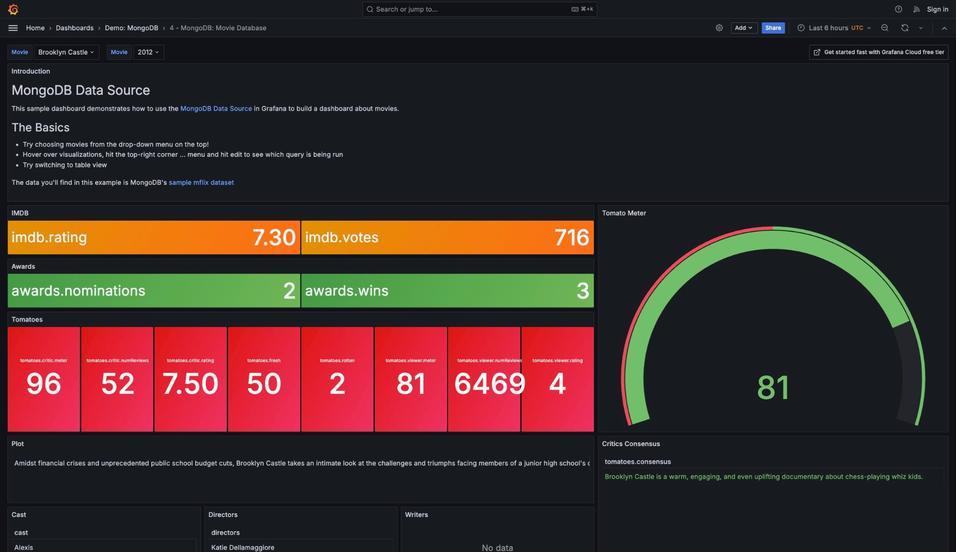 Task type: locate. For each thing, give the bounding box(es) containing it.
open menu image
[[7, 22, 19, 33]]

cell
[[12, 455, 590, 472], [602, 469, 945, 485], [12, 540, 196, 552], [209, 540, 394, 552]]

auto refresh turned off. choose refresh time interval image
[[917, 24, 925, 32]]

zoom out time range image
[[881, 24, 889, 32]]

refresh dashboard image
[[901, 24, 909, 32]]



Task type: vqa. For each thing, say whether or not it's contained in the screenshot.
Dashboard settings image
yes



Task type: describe. For each thing, give the bounding box(es) containing it.
help image
[[895, 5, 903, 13]]

dashboard settings image
[[715, 24, 724, 32]]

grafana image
[[7, 4, 19, 15]]

news image
[[913, 5, 921, 13]]



